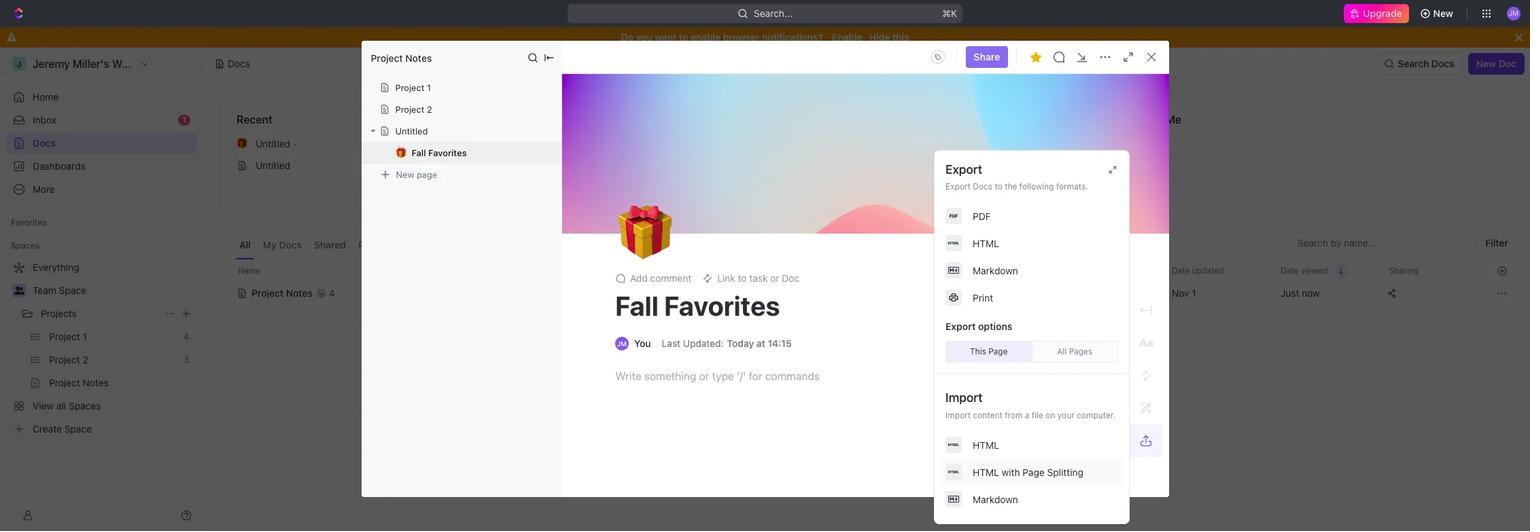 Task type: locate. For each thing, give the bounding box(es) containing it.
team space link
[[33, 280, 194, 302]]

share
[[974, 51, 1000, 63]]

untitled • down created by me
[[1126, 138, 1167, 150]]

page
[[989, 347, 1008, 357], [1023, 467, 1045, 478]]

export for export options
[[946, 321, 976, 332]]

0 horizontal spatial 1
[[182, 115, 186, 125]]

creates
[[953, 411, 984, 421]]

fall
[[412, 148, 426, 158], [615, 289, 659, 321]]

to
[[679, 31, 688, 43], [995, 182, 1003, 192], [738, 272, 747, 284]]

docs right search
[[1432, 58, 1455, 69]]

doc left for
[[1059, 411, 1075, 421]]

html down pdf
[[973, 238, 999, 249]]

page down 🎁 fall favorites
[[417, 169, 437, 180]]

a
[[986, 411, 991, 421], [1025, 411, 1030, 421]]

home link
[[5, 86, 197, 108]]

1 vertical spatial import
[[946, 411, 971, 421]]

all button
[[236, 233, 254, 260]]

1 vertical spatial the
[[1033, 423, 1045, 433]]

table
[[220, 260, 1514, 307]]

this right hide
[[893, 31, 909, 43]]

2 vertical spatial doc
[[1059, 411, 1075, 421]]

search...
[[754, 7, 793, 19]]

1 vertical spatial in
[[1023, 423, 1030, 433]]

0 horizontal spatial doc
[[782, 272, 800, 284]]

doc inside button
[[1499, 58, 1517, 69]]

0 horizontal spatial in
[[1023, 423, 1030, 433]]

docs up pdf
[[973, 182, 993, 192]]

1 horizontal spatial untitled link
[[1101, 155, 1503, 177]]

0 horizontal spatial fall
[[412, 148, 426, 158]]

import up creates
[[946, 391, 983, 405]]

untitled • down recent
[[256, 138, 297, 150]]

in left on
[[1033, 411, 1040, 421]]

docs inside button
[[1432, 58, 1455, 69]]

0 horizontal spatial untitled link
[[231, 155, 632, 177]]

0 vertical spatial page
[[989, 347, 1008, 357]]

ment.
[[953, 423, 1097, 445]]

0 vertical spatial new
[[1434, 7, 1454, 19]]

0 horizontal spatial project notes
[[252, 288, 313, 299]]

following
[[1020, 182, 1054, 192]]

all inside button
[[239, 239, 251, 251]]

new right search docs
[[1477, 58, 1497, 69]]

row containing project notes
[[220, 280, 1514, 307]]

1 horizontal spatial date
[[1281, 266, 1299, 276]]

1 horizontal spatial project notes
[[371, 52, 432, 64]]

2 export from the top
[[946, 182, 971, 192]]

doc inside dropdown button
[[782, 272, 800, 284]]

2 • from the left
[[1163, 138, 1167, 149]]

jm up the new doc
[[1509, 9, 1519, 17]]

4
[[329, 288, 335, 299]]

enable
[[691, 31, 721, 43]]

0 vertical spatial page
[[417, 169, 437, 180]]

untitled link
[[231, 155, 632, 177], [1101, 155, 1503, 177]]

all left pages on the bottom of page
[[1057, 347, 1067, 357]]

1 inside row
[[1192, 288, 1196, 299]]

jm inside dropdown button
[[1509, 9, 1519, 17]]

1 horizontal spatial to
[[738, 272, 747, 284]]

team space
[[33, 285, 86, 296]]

html down "your" on the right of page
[[1048, 423, 1071, 433]]

new for new page
[[396, 169, 414, 180]]

date inside "button"
[[1172, 266, 1190, 276]]

a up <heading
[[986, 411, 991, 421]]

html inside creates a new page in this doc for each new <heading 1> in the html docu ment.
[[1048, 423, 1071, 433]]

all for all pages
[[1057, 347, 1067, 357]]

1 export from the top
[[946, 162, 983, 177]]

2 vertical spatial export
[[946, 321, 976, 332]]

upgrade link
[[1344, 4, 1409, 23]]

from
[[1005, 411, 1023, 421]]

1 date from the left
[[1172, 266, 1190, 276]]

computer.
[[1077, 411, 1116, 421]]

dashboards link
[[5, 156, 197, 177]]

date up nov
[[1172, 266, 1190, 276]]

0 vertical spatial fall
[[412, 148, 426, 158]]

to left following
[[995, 182, 1003, 192]]

1 vertical spatial doc
[[782, 272, 800, 284]]

2 vertical spatial to
[[738, 272, 747, 284]]

the
[[1005, 182, 1017, 192], [1033, 423, 1045, 433]]

user group image
[[14, 287, 24, 295]]

new inside 'new doc' button
[[1477, 58, 1497, 69]]

2 row from the top
[[220, 280, 1514, 307]]

0 horizontal spatial notes
[[286, 288, 313, 299]]

1 vertical spatial export
[[946, 182, 971, 192]]

1 horizontal spatial 1
[[427, 82, 431, 93]]

doc down jm dropdown button
[[1499, 58, 1517, 69]]

untitled
[[395, 126, 428, 137], [256, 138, 290, 150], [1126, 138, 1161, 150], [256, 160, 290, 171], [1126, 160, 1161, 171]]

• for recent
[[293, 138, 297, 149]]

1 vertical spatial 1
[[182, 115, 186, 125]]

by
[[1151, 114, 1163, 126]]

2 vertical spatial notes
[[286, 288, 313, 299]]

docs inside sidebar navigation
[[33, 137, 56, 149]]

0 vertical spatial export
[[946, 162, 983, 177]]

0 horizontal spatial a
[[986, 411, 991, 421]]

notes inside project notes link
[[724, 138, 750, 150]]

docu
[[1073, 423, 1097, 433]]

splitting
[[1047, 467, 1084, 478]]

import left content
[[946, 411, 971, 421]]

inbox
[[33, 114, 56, 126]]

2 vertical spatial project notes
[[252, 288, 313, 299]]

new down 🎁 dropdown button
[[396, 169, 414, 180]]

0 vertical spatial all
[[239, 239, 251, 251]]

0 horizontal spatial the
[[1005, 182, 1017, 192]]

1 untitled • from the left
[[256, 138, 297, 150]]

fall down add
[[615, 289, 659, 321]]

1 horizontal spatial untitled •
[[1126, 138, 1167, 150]]

1 a from the left
[[986, 411, 991, 421]]

this left "your" on the right of page
[[1042, 411, 1057, 421]]

export docs to the following formats.
[[946, 182, 1088, 192]]

row
[[220, 260, 1514, 282], [220, 280, 1514, 307]]

1 vertical spatial page
[[1011, 411, 1031, 421]]

markdown
[[973, 265, 1018, 276], [973, 494, 1018, 506]]

1 untitled link from the left
[[231, 155, 632, 177]]

1 horizontal spatial new
[[993, 411, 1009, 421]]

a inside import import content from a file on your computer.
[[1025, 411, 1030, 421]]

0 vertical spatial markdown
[[973, 265, 1018, 276]]

0 vertical spatial this
[[893, 31, 909, 43]]

fall up "new page"
[[412, 148, 426, 158]]

jm left you
[[617, 340, 627, 348]]

0 horizontal spatial date
[[1172, 266, 1190, 276]]

all pages
[[1057, 347, 1093, 357]]

🎁 up "new page"
[[395, 147, 406, 158]]

add
[[630, 272, 648, 284]]

14:15
[[768, 338, 792, 349]]

page up 1>
[[1011, 411, 1031, 421]]

0 vertical spatial notes
[[405, 52, 432, 64]]

docs inside 'button'
[[279, 239, 302, 251]]

1 vertical spatial page
[[1023, 467, 1045, 478]]

1 • from the left
[[293, 138, 297, 149]]

export
[[946, 162, 983, 177], [946, 182, 971, 192], [946, 321, 976, 332]]

1 horizontal spatial the
[[1033, 423, 1045, 433]]

0 horizontal spatial jm
[[617, 340, 627, 348]]

in right 1>
[[1023, 423, 1030, 433]]

new
[[993, 411, 1009, 421], [953, 423, 969, 433]]

this
[[893, 31, 909, 43], [1042, 411, 1057, 421]]

nov
[[1172, 288, 1190, 299]]

learn more
[[978, 435, 1023, 445]]

to right the link
[[738, 272, 747, 284]]

a left file
[[1025, 411, 1030, 421]]

a inside creates a new page in this doc for each new <heading 1> in the html docu ment.
[[986, 411, 991, 421]]

🎁 button
[[395, 147, 412, 158]]

project 1
[[395, 82, 431, 93]]

1 horizontal spatial new
[[1434, 7, 1454, 19]]

learn more link
[[978, 435, 1023, 445]]

notes
[[405, 52, 432, 64], [724, 138, 750, 150], [286, 288, 313, 299]]

0 horizontal spatial page
[[989, 347, 1008, 357]]

cell
[[220, 281, 235, 306]]

0 vertical spatial doc
[[1499, 58, 1517, 69]]

2 horizontal spatial new
[[1477, 58, 1497, 69]]

1 vertical spatial notes
[[724, 138, 750, 150]]

just now
[[1281, 288, 1320, 299]]

file
[[1032, 411, 1044, 421]]

1 horizontal spatial in
[[1033, 411, 1040, 421]]

0 vertical spatial 1
[[427, 82, 431, 93]]

1 vertical spatial fall
[[615, 289, 659, 321]]

1 markdown from the top
[[973, 265, 1018, 276]]

just
[[1281, 288, 1300, 299]]

1 vertical spatial all
[[1057, 347, 1067, 357]]

link to task or doc button
[[697, 269, 805, 288]]

home
[[33, 91, 59, 103]]

date inside button
[[1281, 266, 1299, 276]]

2 horizontal spatial notes
[[724, 138, 750, 150]]

page right 'this'
[[989, 347, 1008, 357]]

0 horizontal spatial page
[[417, 169, 437, 180]]

column header
[[220, 260, 235, 282]]

the left following
[[1005, 182, 1017, 192]]

1 horizontal spatial a
[[1025, 411, 1030, 421]]

the down file
[[1033, 423, 1045, 433]]

date for date updated
[[1172, 266, 1190, 276]]

2 date from the left
[[1281, 266, 1299, 276]]

new down creates
[[953, 423, 969, 433]]

2 untitled link from the left
[[1101, 155, 1503, 177]]

new up <heading
[[993, 411, 1009, 421]]

favorites inside "favorites" button
[[11, 218, 47, 228]]

0 horizontal spatial untitled •
[[256, 138, 297, 150]]

0 horizontal spatial to
[[679, 31, 688, 43]]

tree containing team space
[[5, 257, 197, 441]]

0 vertical spatial project notes
[[371, 52, 432, 64]]

docs down inbox
[[33, 137, 56, 149]]

all
[[239, 239, 251, 251], [1057, 347, 1067, 357]]

0 horizontal spatial all
[[239, 239, 251, 251]]

3 export from the top
[[946, 321, 976, 332]]

html down <heading
[[973, 440, 999, 451]]

this inside creates a new page in this doc for each new <heading 1> in the html docu ment.
[[1042, 411, 1057, 421]]

markdown down the with
[[973, 494, 1018, 506]]

1 horizontal spatial doc
[[1059, 411, 1075, 421]]

docs right my
[[279, 239, 302, 251]]

1 horizontal spatial page
[[1011, 411, 1031, 421]]

2 vertical spatial new
[[396, 169, 414, 180]]

0 vertical spatial to
[[679, 31, 688, 43]]

new inside new button
[[1434, 7, 1454, 19]]

1 horizontal spatial notes
[[405, 52, 432, 64]]

2 horizontal spatial project notes
[[691, 138, 750, 150]]

1 horizontal spatial this
[[1042, 411, 1057, 421]]

2 vertical spatial 1
[[1192, 288, 1196, 299]]

to right want
[[679, 31, 688, 43]]

1 vertical spatial this
[[1042, 411, 1057, 421]]

1 horizontal spatial jm
[[1509, 9, 1519, 17]]

doc
[[1499, 58, 1517, 69], [782, 272, 800, 284], [1059, 411, 1075, 421]]

1 horizontal spatial •
[[1163, 138, 1167, 149]]

link to task or doc
[[717, 272, 800, 284]]

2 horizontal spatial to
[[995, 182, 1003, 192]]

0 horizontal spatial new
[[396, 169, 414, 180]]

new up search docs
[[1434, 7, 1454, 19]]

upgrade
[[1363, 7, 1402, 19]]

for
[[1077, 411, 1088, 421]]

tree
[[5, 257, 197, 441]]

1 vertical spatial markdown
[[973, 494, 1018, 506]]

date viewed button
[[1273, 260, 1349, 281]]

project inside row
[[252, 288, 284, 299]]

date for date viewed
[[1281, 266, 1299, 276]]

notifications?
[[762, 31, 823, 43]]

markdown up print
[[973, 265, 1018, 276]]

2 untitled • from the left
[[1126, 138, 1167, 150]]

1 for project 1
[[427, 82, 431, 93]]

0 vertical spatial import
[[946, 391, 983, 405]]

page right the with
[[1023, 467, 1045, 478]]

•
[[293, 138, 297, 149], [1163, 138, 1167, 149]]

doc inside creates a new page in this doc for each new <heading 1> in the html docu ment.
[[1059, 411, 1075, 421]]

1 horizontal spatial all
[[1057, 347, 1067, 357]]

doc right or
[[782, 272, 800, 284]]

page
[[417, 169, 437, 180], [1011, 411, 1031, 421]]

tab list
[[236, 233, 561, 260]]

all left my
[[239, 239, 251, 251]]

1 vertical spatial to
[[995, 182, 1003, 192]]

1>
[[1012, 423, 1021, 433]]

on
[[1046, 411, 1056, 421]]

search docs button
[[1379, 53, 1463, 75]]

0 horizontal spatial •
[[293, 138, 297, 149]]

0 vertical spatial jm
[[1509, 9, 1519, 17]]

1 vertical spatial new
[[1477, 58, 1497, 69]]

2 horizontal spatial doc
[[1499, 58, 1517, 69]]

2 a from the left
[[1025, 411, 1030, 421]]

with
[[1002, 467, 1020, 478]]

date up just
[[1281, 266, 1299, 276]]

1 row from the top
[[220, 260, 1514, 282]]

1 vertical spatial new
[[953, 423, 969, 433]]

new
[[1434, 7, 1454, 19], [1477, 58, 1497, 69], [396, 169, 414, 180]]

notes inside row
[[286, 288, 313, 299]]

favorites button
[[5, 215, 52, 231]]

2 horizontal spatial 1
[[1192, 288, 1196, 299]]

0 horizontal spatial this
[[893, 31, 909, 43]]

sidebar navigation
[[0, 48, 203, 532]]

import
[[946, 391, 983, 405], [946, 411, 971, 421]]

spaces
[[11, 241, 40, 251]]

this page
[[970, 347, 1008, 357]]

0 vertical spatial new
[[993, 411, 1009, 421]]

date viewed
[[1281, 266, 1328, 276]]



Task type: vqa. For each thing, say whether or not it's contained in the screenshot.
updated at the right
yes



Task type: describe. For each thing, give the bounding box(es) containing it.
2 markdown from the top
[[973, 494, 1018, 506]]

🎁 up add
[[618, 200, 672, 264]]

updated
[[1192, 266, 1224, 276]]

task
[[749, 272, 768, 284]]

export options
[[946, 321, 1013, 332]]

space
[[59, 285, 86, 296]]

column header inside table
[[220, 260, 235, 282]]

<heading
[[972, 423, 1010, 433]]

last updated: today at 14:15
[[662, 338, 792, 349]]

to inside link to task or doc dropdown button
[[738, 272, 747, 284]]

1 vertical spatial project notes
[[691, 138, 750, 150]]

my
[[263, 239, 277, 251]]

export for export docs to the following formats.
[[946, 182, 971, 192]]

fall inside 🎁 fall favorites
[[412, 148, 426, 158]]

private button
[[355, 233, 393, 260]]

you
[[636, 31, 652, 43]]

pdf
[[973, 210, 991, 222]]

🎁 down created
[[1107, 139, 1118, 149]]

name
[[238, 266, 260, 276]]

1 horizontal spatial fall
[[615, 289, 659, 321]]

tags
[[1014, 266, 1033, 276]]

my docs button
[[260, 233, 305, 260]]

export for export
[[946, 162, 983, 177]]

project notes link
[[666, 133, 1067, 155]]

0 vertical spatial the
[[1005, 182, 1017, 192]]

comment
[[650, 272, 692, 284]]

the inside creates a new page in this doc for each new <heading 1> in the html docu ment.
[[1033, 423, 1045, 433]]

Search by name... text field
[[1298, 233, 1469, 254]]

enable
[[832, 31, 863, 43]]

at
[[757, 338, 765, 349]]

team
[[33, 285, 56, 296]]

date updated button
[[1164, 260, 1232, 281]]

🎁 down recent
[[237, 139, 247, 149]]

last
[[662, 338, 681, 349]]

jm button
[[1503, 3, 1525, 24]]

more
[[1002, 435, 1023, 445]]

search docs
[[1398, 58, 1455, 69]]

projects
[[41, 308, 77, 320]]

viewed
[[1301, 266, 1328, 276]]

docs for search docs
[[1432, 58, 1455, 69]]

tab list containing all
[[236, 233, 561, 260]]

untitled • for created by me
[[1126, 138, 1167, 150]]

cell inside row
[[220, 281, 235, 306]]

table containing project notes
[[220, 260, 1514, 307]]

learn
[[978, 435, 1000, 445]]

new for new
[[1434, 7, 1454, 19]]

hide
[[869, 31, 890, 43]]

link
[[717, 272, 736, 284]]

1 import from the top
[[946, 391, 983, 405]]

html left the with
[[973, 467, 999, 478]]

fall favorites
[[615, 289, 780, 321]]

docs for my docs
[[279, 239, 302, 251]]

🎁 fall favorites
[[395, 147, 467, 158]]

docs up recent
[[228, 58, 250, 69]]

do you want to enable browser notifications? enable hide this
[[621, 31, 909, 43]]

recent
[[237, 114, 273, 126]]

1 horizontal spatial page
[[1023, 467, 1045, 478]]

1 inside sidebar navigation
[[182, 115, 186, 125]]

• for created by me
[[1163, 138, 1167, 149]]

new button
[[1415, 3, 1462, 24]]

nov 1
[[1172, 288, 1196, 299]]

untitled link for recent
[[231, 155, 632, 177]]

project notes inside table
[[252, 288, 313, 299]]

shared button
[[311, 233, 350, 260]]

import import content from a file on your computer.
[[946, 391, 1116, 421]]

shared
[[314, 239, 346, 251]]

browser
[[723, 31, 760, 43]]

search
[[1398, 58, 1429, 69]]

dashboards
[[33, 160, 85, 172]]

you
[[634, 338, 651, 349]]

project 2
[[395, 104, 432, 115]]

favorites inside 🎁 fall favorites
[[428, 148, 467, 158]]

creates a new page in this doc for each new <heading 1> in the html docu ment.
[[953, 411, 1109, 445]]

0 vertical spatial in
[[1033, 411, 1040, 421]]

sharing
[[1390, 266, 1419, 276]]

untitled link for created by me
[[1101, 155, 1503, 177]]

projects link
[[41, 303, 159, 325]]

new doc button
[[1468, 53, 1525, 75]]

untitled • for recent
[[256, 138, 297, 150]]

page inside creates a new page in this doc for each new <heading 1> in the html docu ment.
[[1011, 411, 1031, 421]]

🎁 inside 🎁 fall favorites
[[395, 147, 406, 158]]

created by me
[[1107, 114, 1182, 126]]

private
[[358, 239, 390, 251]]

tree inside sidebar navigation
[[5, 257, 197, 441]]

date updated
[[1172, 266, 1224, 276]]

want
[[655, 31, 677, 43]]

me
[[1166, 114, 1182, 126]]

updated:
[[683, 338, 724, 349]]

or
[[771, 272, 780, 284]]

1 for nov 1
[[1192, 288, 1196, 299]]

1 vertical spatial jm
[[617, 340, 627, 348]]

new page
[[396, 169, 437, 180]]

new doc
[[1477, 58, 1517, 69]]

my docs
[[263, 239, 302, 251]]

created
[[1107, 114, 1148, 126]]

print
[[973, 292, 993, 304]]

0 horizontal spatial new
[[953, 423, 969, 433]]

dropdown menu image
[[928, 46, 949, 68]]

2 import from the top
[[946, 411, 971, 421]]

this
[[970, 347, 987, 357]]

all for all
[[239, 239, 251, 251]]

row containing name
[[220, 260, 1514, 282]]

your
[[1058, 411, 1075, 421]]

pages
[[1069, 347, 1093, 357]]

docs for export docs to the following formats.
[[973, 182, 993, 192]]

content
[[973, 411, 1003, 421]]

now
[[1302, 288, 1320, 299]]

new for new doc
[[1477, 58, 1497, 69]]

do
[[621, 31, 634, 43]]

html with page splitting
[[973, 467, 1084, 478]]



